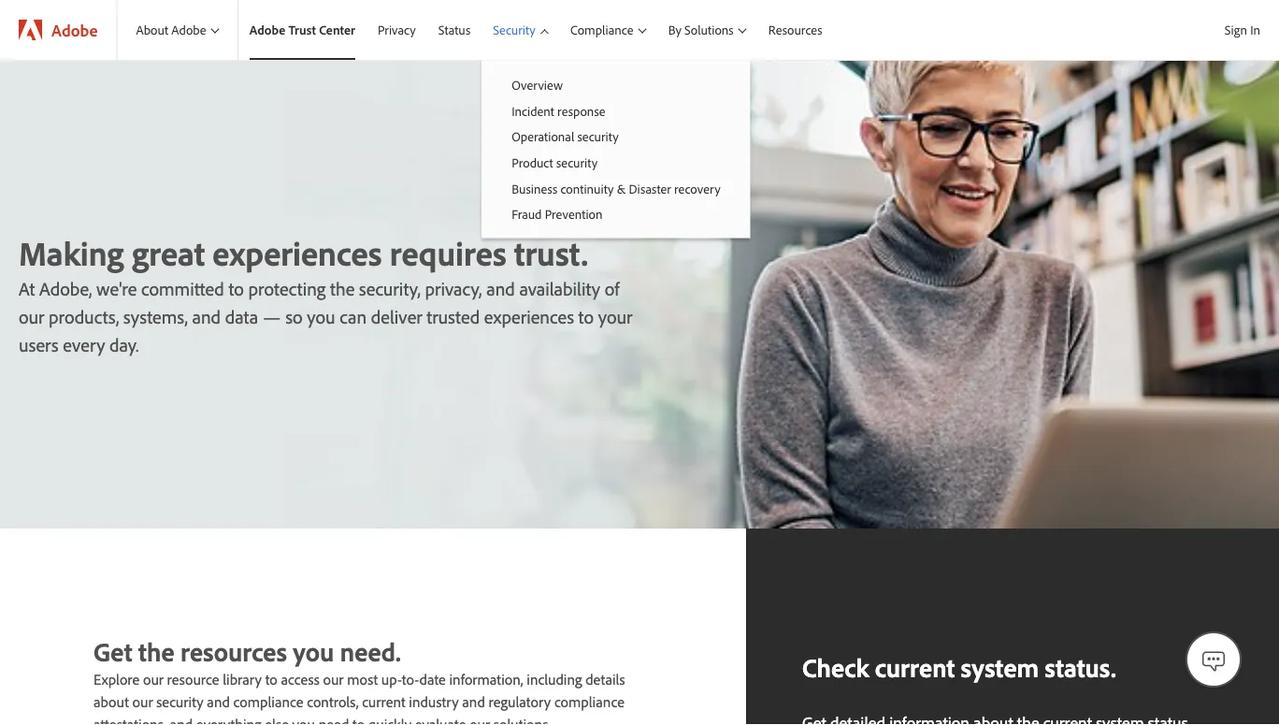 Task type: vqa. For each thing, say whether or not it's contained in the screenshot.
day.
yes



Task type: describe. For each thing, give the bounding box(es) containing it.
system
[[962, 651, 1040, 684]]

continuity
[[561, 180, 614, 196]]

operational
[[512, 128, 575, 145]]

overview
[[512, 77, 563, 93]]

sign in button
[[1222, 14, 1265, 46]]

great
[[132, 231, 205, 274]]

availability
[[520, 276, 601, 300]]

fraud prevention
[[512, 206, 603, 222]]

status.
[[1046, 651, 1117, 684]]

adobe trust center link
[[238, 0, 367, 60]]

compliance
[[571, 22, 634, 38]]

you inside 'get the resources you need. explore our resource library to access our most up-to-date information, including details about our security and compliance controls, current industry and regulatory compliance attestations, and everything else you need to quickly evaluate our solutions.'
[[293, 634, 334, 667]]

resources link
[[758, 0, 834, 60]]

fraud
[[512, 206, 542, 222]]

compliance button
[[560, 0, 657, 60]]

recovery
[[675, 180, 721, 196]]

our right evaluate
[[470, 715, 490, 725]]

status link
[[427, 0, 482, 60]]

adobe trust center
[[250, 22, 355, 38]]

by solutions button
[[657, 0, 758, 60]]

resources
[[180, 634, 287, 667]]

else you
[[265, 715, 315, 725]]

2 compliance from the left
[[555, 693, 625, 711]]

attestations,
[[94, 715, 166, 725]]

solutions.
[[494, 715, 551, 725]]

in
[[1251, 22, 1261, 38]]

our up controls,
[[323, 670, 344, 689]]

and down committed
[[192, 304, 221, 328]]

solutions
[[685, 22, 734, 38]]

requires
[[390, 231, 507, 274]]

product security
[[512, 154, 598, 171]]

and everything
[[170, 715, 262, 725]]

operational security link
[[482, 124, 751, 149]]

&
[[617, 180, 626, 196]]

your
[[598, 304, 633, 328]]

data —
[[225, 304, 281, 328]]

our inside making great experiences requires trust. at adobe, we're committed to protecting the security, privacy, and availability of our products, systems, and data — so you can deliver trusted experiences to your users every day.
[[19, 304, 44, 328]]

product
[[512, 154, 554, 171]]

products,
[[49, 304, 119, 328]]

committed
[[141, 276, 224, 300]]

adobe for adobe
[[51, 19, 98, 40]]

access
[[281, 670, 320, 689]]

get the resources you need. explore our resource library to access our most up-to-date information, including details about our security and compliance controls, current industry and regulatory compliance attestations, and everything else you need to quickly evaluate our solutions.
[[94, 634, 626, 725]]

security button
[[482, 0, 560, 60]]

trusted
[[427, 304, 480, 328]]

library
[[223, 670, 262, 689]]

industry
[[409, 693, 459, 711]]

about
[[94, 693, 129, 711]]

check current system status.
[[803, 651, 1117, 684]]

security for product security
[[557, 154, 598, 171]]

incident
[[512, 103, 555, 119]]

quickly
[[368, 715, 412, 725]]

trust
[[289, 22, 316, 38]]

need.
[[340, 634, 401, 667]]

users
[[19, 333, 59, 356]]

making great experiences requires trust. at adobe, we're committed to protecting the security, privacy, and availability of our products, systems, and data — so you can deliver trusted experiences to your users every day.
[[19, 231, 633, 356]]

protecting
[[248, 276, 326, 300]]

prevention
[[545, 206, 603, 222]]

adobe,
[[39, 276, 92, 300]]

security for operational security
[[578, 128, 619, 145]]

operational security
[[512, 128, 619, 145]]

status
[[439, 22, 471, 38]]

to right need
[[353, 715, 365, 725]]

controls,
[[307, 693, 359, 711]]

sign
[[1225, 22, 1248, 38]]

so
[[286, 304, 303, 328]]

adobe for adobe trust center
[[250, 22, 286, 38]]



Task type: locate. For each thing, give the bounding box(es) containing it.
1 horizontal spatial compliance
[[555, 693, 625, 711]]

the right get
[[138, 634, 174, 667]]

1 horizontal spatial the
[[330, 276, 355, 300]]

1 horizontal spatial experiences
[[485, 304, 574, 328]]

can
[[340, 304, 367, 328]]

compliance
[[233, 693, 304, 711], [555, 693, 625, 711]]

0 vertical spatial you
[[307, 304, 336, 328]]

0 horizontal spatial the
[[138, 634, 174, 667]]

sign in
[[1225, 22, 1261, 38]]

current up quickly
[[362, 693, 406, 711]]

to left access
[[265, 670, 278, 689]]

1 horizontal spatial current
[[876, 651, 956, 684]]

the inside making great experiences requires trust. at adobe, we're committed to protecting the security, privacy, and availability of our products, systems, and data — so you can deliver trusted experiences to your users every day.
[[330, 276, 355, 300]]

date information, including details
[[420, 670, 626, 689]]

day.
[[110, 333, 139, 356]]

1 vertical spatial experiences
[[485, 304, 574, 328]]

our
[[19, 304, 44, 328], [143, 670, 164, 689], [323, 670, 344, 689], [470, 715, 490, 725]]

product security link
[[482, 149, 751, 175]]

by
[[669, 22, 682, 38]]

deliver
[[371, 304, 423, 328]]

security
[[578, 128, 619, 145], [557, 154, 598, 171]]

to-
[[402, 670, 420, 689]]

you
[[307, 304, 336, 328], [293, 634, 334, 667]]

experiences up protecting
[[213, 231, 382, 274]]

2 horizontal spatial adobe
[[250, 22, 286, 38]]

and
[[487, 276, 515, 300], [192, 304, 221, 328], [207, 693, 230, 711], [462, 693, 485, 711]]

privacy,
[[425, 276, 482, 300]]

privacy link
[[367, 0, 427, 60]]

experiences down availability
[[485, 304, 574, 328]]

our down at
[[19, 304, 44, 328]]

making
[[19, 231, 124, 274]]

incident response link
[[482, 98, 751, 124]]

0 horizontal spatial compliance
[[233, 693, 304, 711]]

response
[[558, 103, 606, 119]]

experiences
[[213, 231, 382, 274], [485, 304, 574, 328]]

security
[[493, 22, 536, 38]]

most up-
[[347, 670, 402, 689]]

center
[[319, 22, 355, 38]]

every
[[63, 333, 105, 356]]

you right so
[[307, 304, 336, 328]]

1 vertical spatial current
[[362, 693, 406, 711]]

of
[[605, 276, 620, 300]]

fraud prevention link
[[482, 201, 751, 227]]

security,
[[359, 276, 421, 300]]

1 horizontal spatial adobe
[[172, 22, 206, 38]]

business
[[512, 180, 558, 196]]

0 vertical spatial the
[[330, 276, 355, 300]]

systems,
[[124, 304, 188, 328]]

1 vertical spatial the
[[138, 634, 174, 667]]

security up continuity
[[557, 154, 598, 171]]

adobe left trust
[[250, 22, 286, 38]]

adobe inside "link"
[[250, 22, 286, 38]]

explore
[[94, 670, 140, 689]]

0 vertical spatial experiences
[[213, 231, 382, 274]]

business continuity & disaster recovery
[[512, 180, 721, 196]]

privacy
[[378, 22, 416, 38]]

current
[[876, 651, 956, 684], [362, 693, 406, 711]]

adobe left the about
[[51, 19, 98, 40]]

to up data —
[[229, 276, 244, 300]]

you inside making great experiences requires trust. at adobe, we're committed to protecting the security, privacy, and availability of our products, systems, and data — so you can deliver trusted experiences to your users every day.
[[307, 304, 336, 328]]

adobe link
[[0, 0, 116, 60]]

and up "and everything"
[[207, 693, 230, 711]]

adobe right the about
[[172, 22, 206, 38]]

and up evaluate
[[462, 693, 485, 711]]

disaster
[[629, 180, 672, 196]]

incident response
[[512, 103, 606, 119]]

adobe inside popup button
[[172, 22, 206, 38]]

0 horizontal spatial current
[[362, 693, 406, 711]]

the
[[330, 276, 355, 300], [138, 634, 174, 667]]

resource
[[167, 670, 219, 689]]

to left your
[[579, 304, 594, 328]]

0 horizontal spatial adobe
[[51, 19, 98, 40]]

get
[[94, 634, 132, 667]]

business continuity & disaster recovery link
[[482, 175, 751, 201]]

1 vertical spatial security
[[557, 154, 598, 171]]

group
[[482, 60, 751, 238]]

our up our security
[[143, 670, 164, 689]]

compliance up else you
[[233, 693, 304, 711]]

1 vertical spatial you
[[293, 634, 334, 667]]

the inside 'get the resources you need. explore our resource library to access our most up-to-date information, including details about our security and compliance controls, current industry and regulatory compliance attestations, and everything else you need to quickly evaluate our solutions.'
[[138, 634, 174, 667]]

security down 'response'
[[578, 128, 619, 145]]

current right check
[[876, 651, 956, 684]]

0 vertical spatial security
[[578, 128, 619, 145]]

trust.
[[515, 231, 589, 274]]

need
[[319, 715, 349, 725]]

adobe
[[51, 19, 98, 40], [172, 22, 206, 38], [250, 22, 286, 38]]

and right privacy,
[[487, 276, 515, 300]]

regulatory
[[489, 693, 551, 711]]

at
[[19, 276, 35, 300]]

resources
[[769, 22, 823, 38]]

the up the can
[[330, 276, 355, 300]]

current inside 'get the resources you need. explore our resource library to access our most up-to-date information, including details about our security and compliance controls, current industry and regulatory compliance attestations, and everything else you need to quickly evaluate our solutions.'
[[362, 693, 406, 711]]

evaluate
[[415, 715, 466, 725]]

to
[[229, 276, 244, 300], [579, 304, 594, 328], [265, 670, 278, 689], [353, 715, 365, 725]]

we're
[[96, 276, 137, 300]]

about
[[136, 22, 169, 38]]

you up access
[[293, 634, 334, 667]]

1 compliance from the left
[[233, 693, 304, 711]]

compliance right regulatory
[[555, 693, 625, 711]]

about adobe
[[136, 22, 206, 38]]

our security
[[132, 693, 204, 711]]

overview link
[[482, 72, 751, 98]]

check
[[803, 651, 870, 684]]

0 vertical spatial current
[[876, 651, 956, 684]]

about adobe button
[[117, 0, 237, 60]]

group containing overview
[[482, 60, 751, 238]]

0 horizontal spatial experiences
[[213, 231, 382, 274]]

by solutions
[[669, 22, 734, 38]]



